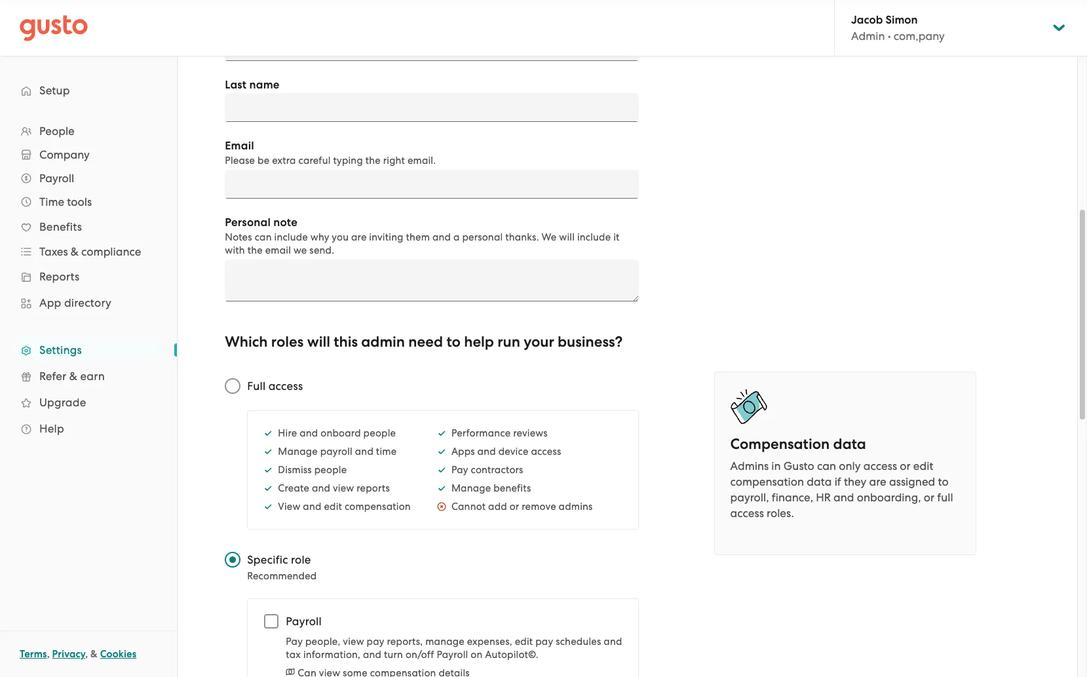 Task type: vqa. For each thing, say whether or not it's contained in the screenshot.
or
yes



Task type: describe. For each thing, give the bounding box(es) containing it.
admin
[[361, 333, 405, 351]]

recommended
[[247, 570, 317, 582]]

2 pay from the left
[[536, 636, 554, 648]]

notes
[[225, 231, 252, 243]]

2 include from the left
[[578, 231, 611, 243]]

1 , from the left
[[47, 648, 50, 660]]

setup
[[39, 84, 70, 97]]

view
[[278, 501, 301, 513]]

payroll inside 'pay people, view pay reports, manage expenses, edit pay schedules and tax information, and turn on/off payroll on autopilot©.'
[[437, 649, 468, 661]]

cookies
[[100, 648, 137, 660]]

finance,
[[772, 491, 814, 504]]

payroll inside 'dropdown button'
[[39, 172, 74, 185]]

setup link
[[13, 79, 164, 102]]

autopilot©.
[[485, 649, 539, 661]]

email please be extra careful typing the right email.
[[225, 139, 436, 167]]

if
[[835, 475, 842, 488]]

jacob simon admin • com,pany
[[852, 13, 945, 43]]

with
[[225, 245, 245, 256]]

tax
[[286, 649, 301, 661]]

app directory
[[39, 296, 111, 309]]

pay people, view pay reports, manage expenses, edit pay schedules and tax information, and turn on/off payroll on autopilot©.
[[286, 636, 623, 661]]

contractors
[[471, 464, 524, 476]]

and left time
[[355, 446, 374, 458]]

privacy link
[[52, 648, 85, 660]]

time
[[376, 446, 397, 458]]

run
[[498, 333, 521, 351]]

need
[[409, 333, 443, 351]]

2 horizontal spatial or
[[924, 491, 935, 504]]

1 horizontal spatial or
[[900, 460, 911, 473]]

pay for pay contractors
[[452, 464, 469, 476]]

onboard
[[321, 428, 361, 439]]

only
[[839, 460, 861, 473]]

time tools
[[39, 195, 92, 209]]

assigned
[[890, 475, 936, 488]]

1 include from the left
[[274, 231, 308, 243]]

terms link
[[20, 648, 47, 660]]

and right view
[[303, 501, 322, 513]]

payroll button
[[13, 167, 164, 190]]

company
[[39, 148, 90, 161]]

we
[[542, 231, 557, 243]]

hire
[[278, 428, 297, 439]]

full
[[247, 380, 266, 393]]

benefits link
[[13, 215, 164, 239]]

taxes & compliance
[[39, 245, 141, 258]]

manage for manage payroll and time
[[278, 446, 318, 458]]

typing
[[333, 155, 363, 167]]

earn
[[80, 370, 105, 383]]

role
[[291, 553, 311, 567]]

0 vertical spatial to
[[447, 333, 461, 351]]

list containing hire and onboard people
[[264, 427, 411, 513]]

0 horizontal spatial compensation
[[345, 501, 411, 513]]

specific
[[247, 553, 288, 567]]

dismiss people
[[278, 464, 347, 476]]

roles
[[271, 333, 304, 351]]

the inside personal note notes can include why you are inviting them and a personal thanks. we will include it with the email we send.
[[248, 245, 263, 256]]

0 horizontal spatial or
[[510, 501, 520, 513]]

them
[[406, 231, 430, 243]]

full access
[[247, 380, 303, 393]]

refer & earn
[[39, 370, 105, 383]]

business
[[558, 333, 615, 351]]

reports,
[[387, 636, 423, 648]]

can inside "compensation data admins in gusto can only access or edit compensation data if they are assigned to payroll, finance, hr and onboarding, or full access roles."
[[818, 460, 837, 473]]

cannot
[[452, 501, 486, 513]]

right
[[383, 155, 405, 167]]

apps
[[452, 446, 475, 458]]

we
[[294, 245, 307, 256]]

which roles will this admin need to help run your business ?
[[225, 333, 623, 351]]

simon
[[886, 13, 918, 27]]

home image
[[20, 15, 88, 41]]

manage payroll and time
[[278, 446, 397, 458]]

in
[[772, 460, 781, 473]]

Email field
[[225, 170, 639, 199]]

tools
[[67, 195, 92, 209]]

information,
[[304, 649, 361, 661]]

email
[[225, 139, 254, 153]]

app
[[39, 296, 61, 309]]

benefits
[[494, 483, 531, 494]]

last
[[225, 78, 247, 92]]

on
[[471, 649, 483, 661]]

create and view reports
[[278, 483, 390, 494]]

directory
[[64, 296, 111, 309]]

reports link
[[13, 265, 164, 288]]

pay for pay people, view pay reports, manage expenses, edit pay schedules and tax information, and turn on/off payroll on autopilot©.
[[286, 636, 303, 648]]

reviews
[[513, 428, 548, 439]]

0 vertical spatial people
[[364, 428, 396, 439]]

it
[[614, 231, 620, 243]]

Last name field
[[225, 93, 639, 122]]

edit inside 'pay people, view pay reports, manage expenses, edit pay schedules and tax information, and turn on/off payroll on autopilot©.'
[[515, 636, 533, 648]]

admins
[[731, 460, 769, 473]]

send.
[[310, 245, 334, 256]]

taxes
[[39, 245, 68, 258]]



Task type: locate. For each thing, give the bounding box(es) containing it.
view
[[333, 483, 354, 494], [343, 636, 364, 648]]

1 vertical spatial are
[[870, 475, 887, 488]]

access up they
[[864, 460, 898, 473]]

1 horizontal spatial pay
[[452, 464, 469, 476]]

manage
[[278, 446, 318, 458], [452, 483, 491, 494]]

inviting
[[369, 231, 404, 243]]

1 vertical spatial to
[[939, 475, 949, 488]]

1 horizontal spatial to
[[939, 475, 949, 488]]

personal note notes can include why you are inviting them and a personal thanks. we will include it with the email we send.
[[225, 216, 620, 256]]

will left 'this'
[[307, 333, 330, 351]]

payroll,
[[731, 491, 769, 504]]

apps and device access
[[452, 446, 562, 458]]

personal
[[462, 231, 503, 243]]

edit down create and view reports
[[324, 501, 342, 513]]

& for earn
[[69, 370, 77, 383]]

list
[[0, 119, 177, 442], [264, 427, 411, 513], [437, 427, 593, 513]]

1 horizontal spatial are
[[870, 475, 887, 488]]

pay
[[367, 636, 385, 648], [536, 636, 554, 648]]

and right schedules
[[604, 636, 623, 648]]

list containing performance reviews
[[437, 427, 593, 513]]

pay up turn
[[367, 636, 385, 648]]

& right taxes
[[71, 245, 79, 258]]

and down dismiss people
[[312, 483, 331, 494]]

payroll up people,
[[286, 615, 322, 628]]

0 vertical spatial edit
[[914, 460, 934, 473]]

0 horizontal spatial list
[[0, 119, 177, 442]]

people,
[[305, 636, 341, 648]]

1 vertical spatial data
[[807, 475, 832, 488]]

1 vertical spatial compensation
[[345, 501, 411, 513]]

2 vertical spatial &
[[91, 648, 98, 660]]

time tools button
[[13, 190, 164, 214]]

1 horizontal spatial manage
[[452, 483, 491, 494]]

compensation down in
[[731, 475, 805, 488]]

manage benefits
[[452, 483, 531, 494]]

remove
[[522, 501, 557, 513]]

edit up assigned
[[914, 460, 934, 473]]

people up create and view reports
[[315, 464, 347, 476]]

access down reviews on the bottom of the page
[[531, 446, 562, 458]]

payroll up the time
[[39, 172, 74, 185]]

1 vertical spatial view
[[343, 636, 364, 648]]

why
[[311, 231, 329, 243]]

can up email
[[255, 231, 272, 243]]

include left it
[[578, 231, 611, 243]]

the inside 'email please be extra careful typing the right email.'
[[366, 155, 381, 167]]

expenses,
[[467, 636, 513, 648]]

1 vertical spatial manage
[[452, 483, 491, 494]]

terms , privacy , & cookies
[[20, 648, 137, 660]]

0 horizontal spatial include
[[274, 231, 308, 243]]

schedules
[[556, 636, 602, 648]]

will right we on the top of page
[[559, 231, 575, 243]]

and left turn
[[363, 649, 382, 661]]

2 horizontal spatial payroll
[[437, 649, 468, 661]]

specific role
[[247, 553, 311, 567]]

•
[[888, 30, 891, 43]]

1 horizontal spatial the
[[366, 155, 381, 167]]

1 vertical spatial can
[[818, 460, 837, 473]]

data up hr
[[807, 475, 832, 488]]

gusto
[[784, 460, 815, 473]]

& left cookies
[[91, 648, 98, 660]]

pay
[[452, 464, 469, 476], [286, 636, 303, 648]]

dismiss
[[278, 464, 312, 476]]

upgrade link
[[13, 391, 164, 414]]

0 vertical spatial pay
[[452, 464, 469, 476]]

data
[[834, 435, 867, 453], [807, 475, 832, 488]]

access
[[269, 380, 303, 393], [531, 446, 562, 458], [864, 460, 898, 473], [731, 507, 764, 520]]

payroll
[[39, 172, 74, 185], [286, 615, 322, 628], [437, 649, 468, 661]]

0 horizontal spatial to
[[447, 333, 461, 351]]

0 horizontal spatial people
[[315, 464, 347, 476]]

& inside dropdown button
[[71, 245, 79, 258]]

and down if
[[834, 491, 855, 504]]

reports
[[357, 483, 390, 494]]

0 vertical spatial can
[[255, 231, 272, 243]]

and left a
[[433, 231, 451, 243]]

0 horizontal spatial payroll
[[39, 172, 74, 185]]

and right the hire
[[300, 428, 318, 439]]

1 vertical spatial pay
[[286, 636, 303, 648]]

0 vertical spatial payroll
[[39, 172, 74, 185]]

1 horizontal spatial will
[[559, 231, 575, 243]]

0 vertical spatial manage
[[278, 446, 318, 458]]

which
[[225, 333, 268, 351]]

settings
[[39, 344, 82, 357]]

gusto navigation element
[[0, 56, 177, 463]]

email
[[265, 245, 291, 256]]

cannot add or remove admins
[[452, 501, 593, 513]]

refer & earn link
[[13, 365, 164, 388]]

1 horizontal spatial data
[[834, 435, 867, 453]]

last name
[[225, 78, 280, 92]]

0 horizontal spatial ,
[[47, 648, 50, 660]]

are up onboarding,
[[870, 475, 887, 488]]

will
[[559, 231, 575, 243], [307, 333, 330, 351]]

view inside 'pay people, view pay reports, manage expenses, edit pay schedules and tax information, and turn on/off payroll on autopilot©.'
[[343, 636, 364, 648]]

Personal note text field
[[225, 260, 639, 302]]

0 horizontal spatial are
[[351, 231, 367, 243]]

2 vertical spatial edit
[[515, 636, 533, 648]]

access down payroll,
[[731, 507, 764, 520]]

app directory link
[[13, 291, 164, 315]]

1 vertical spatial edit
[[324, 501, 342, 513]]

performance reviews
[[452, 428, 548, 439]]

jacob
[[852, 13, 883, 27]]

view for people,
[[343, 636, 364, 648]]

1 vertical spatial payroll
[[286, 615, 322, 628]]

and up pay contractors at the bottom left of the page
[[478, 446, 496, 458]]

careful
[[299, 155, 331, 167]]

pay down apps
[[452, 464, 469, 476]]

1 vertical spatial the
[[248, 245, 263, 256]]

1 horizontal spatial pay
[[536, 636, 554, 648]]

manage up cannot
[[452, 483, 491, 494]]

data up only
[[834, 435, 867, 453]]

list containing people
[[0, 119, 177, 442]]

?
[[615, 333, 623, 351]]

upgrade
[[39, 396, 86, 409]]

hire and onboard people
[[278, 428, 396, 439]]

com,pany
[[894, 30, 945, 43]]

view for and
[[333, 483, 354, 494]]

view and edit compensation
[[278, 501, 411, 513]]

0 vertical spatial the
[[366, 155, 381, 167]]

edit inside "compensation data admins in gusto can only access or edit compensation data if they are assigned to payroll, finance, hr and onboarding, or full access roles."
[[914, 460, 934, 473]]

,
[[47, 648, 50, 660], [85, 648, 88, 660]]

are
[[351, 231, 367, 243], [870, 475, 887, 488]]

, left privacy link
[[47, 648, 50, 660]]

are inside personal note notes can include why you are inviting them and a personal thanks. we will include it with the email we send.
[[351, 231, 367, 243]]

extra
[[272, 155, 296, 167]]

email.
[[408, 155, 436, 167]]

Payroll checkbox
[[257, 607, 286, 636]]

0 horizontal spatial will
[[307, 333, 330, 351]]

admin
[[852, 30, 886, 43]]

full
[[938, 491, 954, 504]]

1 horizontal spatial ,
[[85, 648, 88, 660]]

1 horizontal spatial can
[[818, 460, 837, 473]]

the right with on the left
[[248, 245, 263, 256]]

the
[[366, 155, 381, 167], [248, 245, 263, 256]]

0 horizontal spatial pay
[[286, 636, 303, 648]]

company button
[[13, 143, 164, 167]]

& left earn
[[69, 370, 77, 383]]

note
[[274, 216, 298, 229]]

manage for manage benefits
[[452, 483, 491, 494]]

0 horizontal spatial can
[[255, 231, 272, 243]]

and inside "compensation data admins in gusto can only access or edit compensation data if they are assigned to payroll, finance, hr and onboarding, or full access roles."
[[834, 491, 855, 504]]

can inside personal note notes can include why you are inviting them and a personal thanks. we will include it with the email we send.
[[255, 231, 272, 243]]

to
[[447, 333, 461, 351], [939, 475, 949, 488]]

compensation inside "compensation data admins in gusto can only access or edit compensation data if they are assigned to payroll, finance, hr and onboarding, or full access roles."
[[731, 475, 805, 488]]

0 horizontal spatial pay
[[367, 636, 385, 648]]

1 horizontal spatial people
[[364, 428, 396, 439]]

pay left schedules
[[536, 636, 554, 648]]

compensation data admins in gusto can only access or edit compensation data if they are assigned to payroll, finance, hr and onboarding, or full access roles.
[[731, 435, 954, 520]]

2 horizontal spatial edit
[[914, 460, 934, 473]]

can up if
[[818, 460, 837, 473]]

and inside personal note notes can include why you are inviting them and a personal thanks. we will include it with the email we send.
[[433, 231, 451, 243]]

admins
[[559, 501, 593, 513]]

the left right
[[366, 155, 381, 167]]

a
[[454, 231, 460, 243]]

0 vertical spatial will
[[559, 231, 575, 243]]

0 vertical spatial compensation
[[731, 475, 805, 488]]

will inside personal note notes can include why you are inviting them and a personal thanks. we will include it with the email we send.
[[559, 231, 575, 243]]

your
[[524, 333, 555, 351]]

to left help
[[447, 333, 461, 351]]

manage up 'dismiss'
[[278, 446, 318, 458]]

or up assigned
[[900, 460, 911, 473]]

1 pay from the left
[[367, 636, 385, 648]]

to inside "compensation data admins in gusto can only access or edit compensation data if they are assigned to payroll, finance, hr and onboarding, or full access roles."
[[939, 475, 949, 488]]

0 vertical spatial are
[[351, 231, 367, 243]]

thanks.
[[506, 231, 539, 243]]

or right add
[[510, 501, 520, 513]]

1 horizontal spatial edit
[[515, 636, 533, 648]]

0 vertical spatial &
[[71, 245, 79, 258]]

1 horizontal spatial include
[[578, 231, 611, 243]]

you
[[332, 231, 349, 243]]

are right you
[[351, 231, 367, 243]]

access right full
[[269, 380, 303, 393]]

1 horizontal spatial compensation
[[731, 475, 805, 488]]

and
[[433, 231, 451, 243], [300, 428, 318, 439], [355, 446, 374, 458], [478, 446, 496, 458], [312, 483, 331, 494], [834, 491, 855, 504], [303, 501, 322, 513], [604, 636, 623, 648], [363, 649, 382, 661]]

pay inside 'pay people, view pay reports, manage expenses, edit pay schedules and tax information, and turn on/off payroll on autopilot©.'
[[286, 636, 303, 648]]

1 vertical spatial &
[[69, 370, 77, 383]]

pay up tax
[[286, 636, 303, 648]]

2 , from the left
[[85, 648, 88, 660]]

help link
[[13, 417, 164, 441]]

be
[[258, 155, 270, 167]]

1 horizontal spatial list
[[264, 427, 411, 513]]

0 horizontal spatial manage
[[278, 446, 318, 458]]

create
[[278, 483, 310, 494]]

& for compliance
[[71, 245, 79, 258]]

include
[[274, 231, 308, 243], [578, 231, 611, 243]]

payroll down manage
[[437, 649, 468, 661]]

, left cookies button
[[85, 648, 88, 660]]

to up full
[[939, 475, 949, 488]]

view inside list
[[333, 483, 354, 494]]

view up information,
[[343, 636, 364, 648]]

or left full
[[924, 491, 935, 504]]

0 vertical spatial data
[[834, 435, 867, 453]]

onboarding,
[[857, 491, 922, 504]]

benefits
[[39, 220, 82, 233]]

compensation down reports
[[345, 501, 411, 513]]

add
[[489, 501, 507, 513]]

2 vertical spatial payroll
[[437, 649, 468, 661]]

0 horizontal spatial data
[[807, 475, 832, 488]]

0 horizontal spatial edit
[[324, 501, 342, 513]]

1 horizontal spatial payroll
[[286, 615, 322, 628]]

privacy
[[52, 648, 85, 660]]

personal
[[225, 216, 271, 229]]

0 horizontal spatial the
[[248, 245, 263, 256]]

1 vertical spatial will
[[307, 333, 330, 351]]

1 vertical spatial people
[[315, 464, 347, 476]]

2 horizontal spatial list
[[437, 427, 593, 513]]

please
[[225, 155, 255, 167]]

Specific role radio
[[219, 546, 247, 574]]

taxes & compliance button
[[13, 240, 164, 264]]

0 vertical spatial view
[[333, 483, 354, 494]]

performance
[[452, 428, 511, 439]]

they
[[844, 475, 867, 488]]

Full access radio
[[219, 372, 247, 401]]

edit up 'autopilot©.'
[[515, 636, 533, 648]]

are inside "compensation data admins in gusto can only access or edit compensation data if they are assigned to payroll, finance, hr and onboarding, or full access roles."
[[870, 475, 887, 488]]

view up view and edit compensation
[[333, 483, 354, 494]]

include down note
[[274, 231, 308, 243]]

people up time
[[364, 428, 396, 439]]



